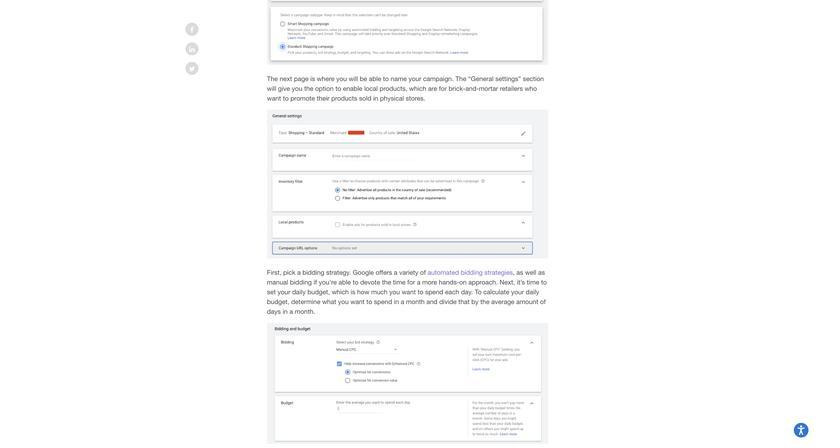 Task type: vqa. For each thing, say whether or not it's contained in the screenshot.
$100k
no



Task type: locate. For each thing, give the bounding box(es) containing it.
daily up amount
[[526, 288, 540, 296]]

that
[[459, 298, 470, 305]]

calculate
[[484, 288, 510, 296]]

the inside the next page is where you will be able to name your campaign. the "general settings" section will give you the option to enable local products, which are for brick-and-mortar retailers who want to promote their products sold in physical stores.
[[304, 85, 314, 92]]

daily
[[292, 288, 306, 296], [526, 288, 540, 296]]

page
[[294, 75, 309, 82]]

1 horizontal spatial for
[[439, 85, 447, 92]]

well
[[525, 269, 537, 276]]

0 horizontal spatial in
[[283, 308, 288, 315]]

1 horizontal spatial which
[[409, 85, 427, 92]]

0 vertical spatial want
[[267, 94, 281, 102]]

stores.
[[406, 94, 426, 102]]

able for be
[[369, 75, 381, 82]]

bidding
[[303, 269, 325, 276], [461, 269, 483, 276], [290, 278, 312, 286]]

your
[[409, 75, 422, 82], [278, 288, 291, 296], [512, 288, 524, 296]]

is
[[311, 75, 315, 82], [351, 288, 356, 296]]

as
[[517, 269, 524, 276], [539, 269, 545, 276]]

0 vertical spatial for
[[439, 85, 447, 92]]

0 vertical spatial of
[[420, 269, 426, 276]]

2 horizontal spatial the
[[481, 298, 490, 305]]

0 vertical spatial the
[[304, 85, 314, 92]]

as right ,
[[517, 269, 524, 276]]

of
[[420, 269, 426, 276], [540, 298, 546, 305]]

strategies
[[485, 269, 513, 276]]

their
[[317, 94, 330, 102]]

on
[[460, 278, 467, 286]]

a left month. in the left bottom of the page
[[290, 308, 293, 315]]

1 horizontal spatial is
[[351, 288, 356, 296]]

able
[[369, 75, 381, 82], [339, 278, 351, 286]]

you down page
[[292, 85, 303, 92]]

1 vertical spatial of
[[540, 298, 546, 305]]

1 horizontal spatial the
[[382, 278, 391, 286]]

1 vertical spatial want
[[402, 288, 416, 296]]

1 vertical spatial in
[[394, 298, 399, 305]]

the up promote
[[304, 85, 314, 92]]

which
[[409, 85, 427, 92], [332, 288, 349, 296]]

able down strategy.
[[339, 278, 351, 286]]

your right "name"
[[409, 75, 422, 82]]

open accessibe: accessibility options, statement and help image
[[798, 426, 805, 435]]

to down give
[[283, 94, 289, 102]]

a right offers
[[394, 269, 398, 276]]

budget, down if
[[308, 288, 330, 296]]

variety
[[399, 269, 419, 276]]

the down offers
[[382, 278, 391, 286]]

which inside , as well as manual bidding if you're able to devote the time for a more hands-on approach. next, it's time to set your daily budget, which is how much you want to spend each day. to calculate your daily budget, determine what you want to spend in a month and divide that by the average amount of days in a month.
[[332, 288, 349, 296]]

1 vertical spatial the
[[382, 278, 391, 286]]

of right amount
[[540, 298, 546, 305]]

time down well
[[527, 278, 540, 286]]

approach.
[[469, 278, 498, 286]]

first,
[[267, 269, 282, 276]]

day.
[[461, 288, 473, 296]]

1 vertical spatial budget,
[[267, 298, 290, 305]]

0 horizontal spatial as
[[517, 269, 524, 276]]

it's
[[517, 278, 525, 286]]

the up 'brick-'
[[456, 75, 467, 82]]

for
[[439, 85, 447, 92], [408, 278, 415, 286]]

hands-
[[439, 278, 460, 286]]

average
[[492, 298, 515, 305]]

1 horizontal spatial of
[[540, 298, 546, 305]]

0 horizontal spatial the
[[267, 75, 278, 82]]

in inside the next page is where you will be able to name your campaign. the "general settings" section will give you the option to enable local products, which are for brick-and-mortar retailers who want to promote their products sold in physical stores.
[[373, 94, 378, 102]]

in left 'month'
[[394, 298, 399, 305]]

of up more
[[420, 269, 426, 276]]

is right page
[[311, 75, 315, 82]]

in right sold
[[373, 94, 378, 102]]

enable
[[343, 85, 363, 92]]

more
[[423, 278, 437, 286]]

settings"
[[496, 75, 521, 82]]

0 vertical spatial is
[[311, 75, 315, 82]]

1 horizontal spatial the
[[456, 75, 467, 82]]

1 vertical spatial which
[[332, 288, 349, 296]]

1 vertical spatial will
[[267, 85, 276, 92]]

0 horizontal spatial time
[[393, 278, 406, 286]]

"general
[[468, 75, 494, 82]]

retailers
[[500, 85, 523, 92]]

0 horizontal spatial want
[[267, 94, 281, 102]]

the right by
[[481, 298, 490, 305]]

you
[[336, 75, 347, 82], [292, 85, 303, 92], [390, 288, 400, 296], [338, 298, 349, 305]]

a
[[297, 269, 301, 276], [394, 269, 398, 276], [417, 278, 421, 286], [401, 298, 405, 305], [290, 308, 293, 315]]

as right well
[[539, 269, 545, 276]]

which up stores. on the top of the page
[[409, 85, 427, 92]]

your down it's
[[512, 288, 524, 296]]

to right it's
[[541, 278, 547, 286]]

0 vertical spatial able
[[369, 75, 381, 82]]

1 horizontal spatial want
[[351, 298, 365, 305]]

time
[[393, 278, 406, 286], [527, 278, 540, 286]]

automated
[[428, 269, 459, 276]]

is left how on the bottom of the page
[[351, 288, 356, 296]]

0 horizontal spatial of
[[420, 269, 426, 276]]

1 horizontal spatial as
[[539, 269, 545, 276]]

1 vertical spatial for
[[408, 278, 415, 286]]

is inside , as well as manual bidding if you're able to devote the time for a more hands-on approach. next, it's time to set your daily budget, which is how much you want to spend each day. to calculate your daily budget, determine what you want to spend in a month and divide that by the average amount of days in a month.
[[351, 288, 356, 296]]

0 horizontal spatial for
[[408, 278, 415, 286]]

0 vertical spatial budget,
[[308, 288, 330, 296]]

1 horizontal spatial time
[[527, 278, 540, 286]]

1 horizontal spatial daily
[[526, 288, 540, 296]]

for inside the next page is where you will be able to name your campaign. the "general settings" section will give you the option to enable local products, which are for brick-and-mortar retailers who want to promote their products sold in physical stores.
[[439, 85, 447, 92]]

1 horizontal spatial able
[[369, 75, 381, 82]]

a right pick
[[297, 269, 301, 276]]

0 vertical spatial spend
[[426, 288, 444, 296]]

of inside , as well as manual bidding if you're able to devote the time for a more hands-on approach. next, it's time to set your daily budget, which is how much you want to spend each day. to calculate your daily budget, determine what you want to spend in a month and divide that by the average amount of days in a month.
[[540, 298, 546, 305]]

spend up and at bottom right
[[426, 288, 444, 296]]

want down give
[[267, 94, 281, 102]]

0 horizontal spatial is
[[311, 75, 315, 82]]

budget, up days
[[267, 298, 290, 305]]

1 horizontal spatial budget,
[[308, 288, 330, 296]]

0 horizontal spatial will
[[267, 85, 276, 92]]

are
[[428, 85, 437, 92]]

the
[[267, 75, 278, 82], [456, 75, 467, 82]]

automated bidding strategies link
[[428, 269, 513, 276]]

0 horizontal spatial able
[[339, 278, 351, 286]]

want
[[267, 94, 281, 102], [402, 288, 416, 296], [351, 298, 365, 305]]

to up products
[[336, 85, 341, 92]]

able up local
[[369, 75, 381, 82]]

0 horizontal spatial spend
[[374, 298, 392, 305]]

0 horizontal spatial the
[[304, 85, 314, 92]]

section
[[523, 75, 544, 82]]

0 vertical spatial which
[[409, 85, 427, 92]]

screenshot of google shopping campaign general settings. image
[[267, 110, 548, 259]]

bidding up if
[[303, 269, 325, 276]]

spend
[[426, 288, 444, 296], [374, 298, 392, 305]]

campaign.
[[423, 75, 454, 82]]

next,
[[500, 278, 515, 286]]

2 the from the left
[[456, 75, 467, 82]]

your down manual
[[278, 288, 291, 296]]

2 time from the left
[[527, 278, 540, 286]]

spend down much
[[374, 298, 392, 305]]

want up 'month'
[[402, 288, 416, 296]]

0 vertical spatial in
[[373, 94, 378, 102]]

much
[[371, 288, 388, 296]]

in right days
[[283, 308, 288, 315]]

2 vertical spatial in
[[283, 308, 288, 315]]

brick-
[[449, 85, 466, 92]]

the
[[304, 85, 314, 92], [382, 278, 391, 286], [481, 298, 490, 305]]

will left give
[[267, 85, 276, 92]]

1 vertical spatial able
[[339, 278, 351, 286]]

1 horizontal spatial your
[[409, 75, 422, 82]]

linkedin image
[[189, 46, 195, 53]]

budget,
[[308, 288, 330, 296], [267, 298, 290, 305]]

give
[[278, 85, 290, 92]]

1 horizontal spatial in
[[373, 94, 378, 102]]

bidding inside , as well as manual bidding if you're able to devote the time for a more hands-on approach. next, it's time to set your daily budget, which is how much you want to spend each day. to calculate your daily budget, determine what you want to spend in a month and divide that by the average amount of days in a month.
[[290, 278, 312, 286]]

1 horizontal spatial will
[[349, 75, 358, 82]]

0 horizontal spatial daily
[[292, 288, 306, 296]]

for down variety
[[408, 278, 415, 286]]

0 horizontal spatial which
[[332, 288, 349, 296]]

each
[[445, 288, 460, 296]]

to up 'month'
[[418, 288, 424, 296]]

in
[[373, 94, 378, 102], [394, 298, 399, 305], [283, 308, 288, 315]]

1 vertical spatial is
[[351, 288, 356, 296]]

will
[[349, 75, 358, 82], [267, 85, 276, 92]]

will up enable
[[349, 75, 358, 82]]

physical
[[380, 94, 404, 102]]

daily up determine at bottom
[[292, 288, 306, 296]]

which up the what
[[332, 288, 349, 296]]

be
[[360, 75, 367, 82]]

to up "products,"
[[383, 75, 389, 82]]

for right are
[[439, 85, 447, 92]]

local
[[364, 85, 378, 92]]

to
[[383, 75, 389, 82], [336, 85, 341, 92], [283, 94, 289, 102], [353, 278, 359, 286], [541, 278, 547, 286], [418, 288, 424, 296], [367, 298, 372, 305]]

want down how on the bottom of the page
[[351, 298, 365, 305]]

a left more
[[417, 278, 421, 286]]

1 the from the left
[[267, 75, 278, 82]]

able inside the next page is where you will be able to name your campaign. the "general settings" section will give you the option to enable local products, which are for brick-and-mortar retailers who want to promote their products sold in physical stores.
[[369, 75, 381, 82]]

bidding left if
[[290, 278, 312, 286]]

able inside , as well as manual bidding if you're able to devote the time for a more hands-on approach. next, it's time to set your daily budget, which is how much you want to spend each day. to calculate your daily budget, determine what you want to spend in a month and divide that by the average amount of days in a month.
[[339, 278, 351, 286]]

time down first, pick a bidding strategy. google offers a variety of automated bidding strategies
[[393, 278, 406, 286]]

the left next
[[267, 75, 278, 82]]

if
[[314, 278, 317, 286]]



Task type: describe. For each thing, give the bounding box(es) containing it.
your inside the next page is where you will be able to name your campaign. the "general settings" section will give you the option to enable local products, which are for brick-and-mortar retailers who want to promote their products sold in physical stores.
[[409, 75, 422, 82]]

what
[[322, 298, 337, 305]]

a left 'month'
[[401, 298, 405, 305]]

days
[[267, 308, 281, 315]]

you right the what
[[338, 298, 349, 305]]

1 daily from the left
[[292, 288, 306, 296]]

month.
[[295, 308, 315, 315]]

mortar
[[479, 85, 498, 92]]

how
[[357, 288, 370, 296]]

products,
[[380, 85, 408, 92]]

to
[[475, 288, 482, 296]]

you up enable
[[336, 75, 347, 82]]

for inside , as well as manual bidding if you're able to devote the time for a more hands-on approach. next, it's time to set your daily budget, which is how much you want to spend each day. to calculate your daily budget, determine what you want to spend in a month and divide that by the average amount of days in a month.
[[408, 278, 415, 286]]

who
[[525, 85, 537, 92]]

2 vertical spatial want
[[351, 298, 365, 305]]

you're
[[319, 278, 337, 286]]

sold
[[359, 94, 372, 102]]

promote
[[291, 94, 315, 102]]

2 horizontal spatial want
[[402, 288, 416, 296]]

manual
[[267, 278, 288, 286]]

pick
[[283, 269, 296, 276]]

and
[[427, 298, 438, 305]]

which inside the next page is where you will be able to name your campaign. the "general settings" section will give you the option to enable local products, which are for brick-and-mortar retailers who want to promote their products sold in physical stores.
[[409, 85, 427, 92]]

0 horizontal spatial your
[[278, 288, 291, 296]]

and-
[[466, 85, 479, 92]]

twitter image
[[189, 66, 195, 72]]

0 horizontal spatial budget,
[[267, 298, 290, 305]]

2 horizontal spatial in
[[394, 298, 399, 305]]

strategy.
[[326, 269, 351, 276]]

2 horizontal spatial your
[[512, 288, 524, 296]]

1 horizontal spatial spend
[[426, 288, 444, 296]]

2 vertical spatial the
[[481, 298, 490, 305]]

want inside the next page is where you will be able to name your campaign. the "general settings" section will give you the option to enable local products, which are for brick-and-mortar retailers who want to promote their products sold in physical stores.
[[267, 94, 281, 102]]

facebook image
[[190, 27, 194, 33]]

is inside the next page is where you will be able to name your campaign. the "general settings" section will give you the option to enable local products, which are for brick-and-mortar retailers who want to promote their products sold in physical stores.
[[311, 75, 315, 82]]

by
[[472, 298, 479, 305]]

the next page is where you will be able to name your campaign. the "general settings" section will give you the option to enable local products, which are for brick-and-mortar retailers who want to promote their products sold in physical stores.
[[267, 75, 544, 102]]

1 as from the left
[[517, 269, 524, 276]]

name
[[391, 75, 407, 82]]

, as well as manual bidding if you're able to devote the time for a more hands-on approach. next, it's time to set your daily budget, which is how much you want to spend each day. to calculate your daily budget, determine what you want to spend in a month and divide that by the average amount of days in a month.
[[267, 269, 547, 315]]

offers
[[376, 269, 392, 276]]

set
[[267, 288, 276, 296]]

2 as from the left
[[539, 269, 545, 276]]

bidding up on
[[461, 269, 483, 276]]

2 daily from the left
[[526, 288, 540, 296]]

google
[[353, 269, 374, 276]]

screenshot of google shopping campaign bidding and budget. image
[[267, 323, 548, 444]]

0 vertical spatial will
[[349, 75, 358, 82]]

to down how on the bottom of the page
[[367, 298, 372, 305]]

month
[[406, 298, 425, 305]]

you right much
[[390, 288, 400, 296]]

,
[[513, 269, 515, 276]]

1 vertical spatial spend
[[374, 298, 392, 305]]

products
[[332, 94, 357, 102]]

1 time from the left
[[393, 278, 406, 286]]

able for you're
[[339, 278, 351, 286]]

where
[[317, 75, 335, 82]]

option
[[315, 85, 334, 92]]

divide
[[440, 298, 457, 305]]

amount
[[517, 298, 539, 305]]

next
[[280, 75, 292, 82]]

first, pick a bidding strategy. google offers a variety of automated bidding strategies
[[267, 269, 513, 276]]

devote
[[361, 278, 380, 286]]

determine
[[291, 298, 321, 305]]

screenshot of google shopping campaign subtypes. image
[[267, 0, 548, 65]]

to up how on the bottom of the page
[[353, 278, 359, 286]]



